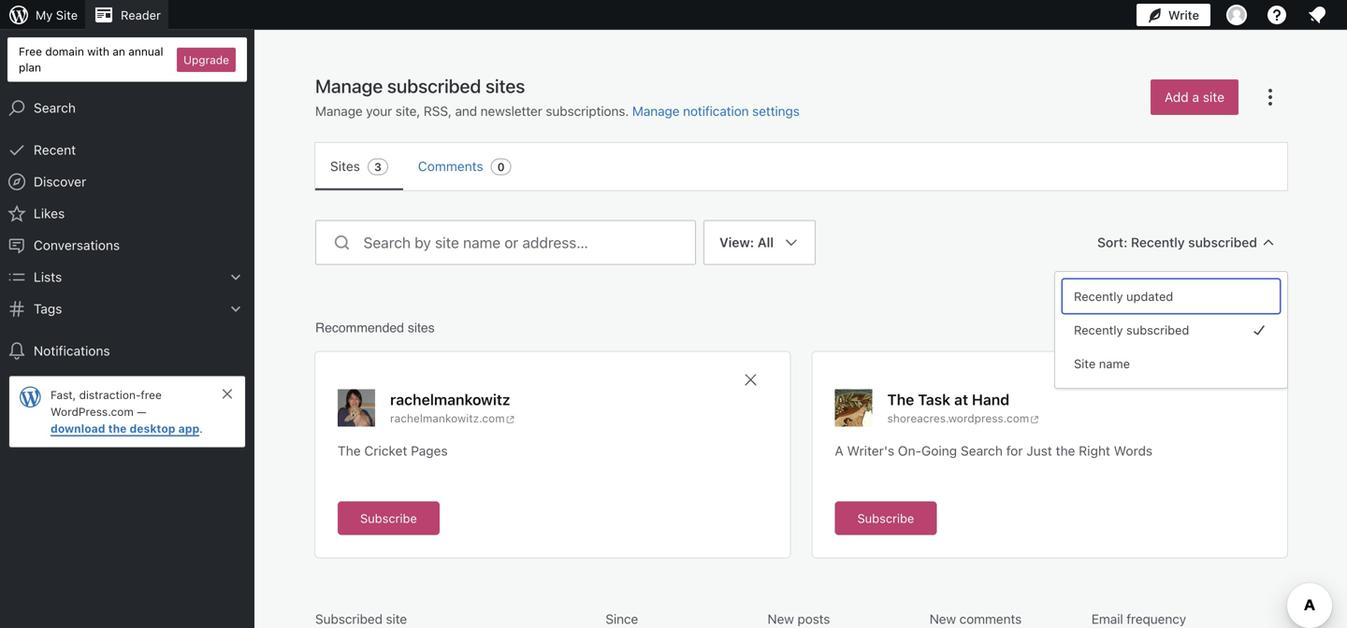 Task type: vqa. For each thing, say whether or not it's contained in the screenshot.
THAT'S GREAT
no



Task type: describe. For each thing, give the bounding box(es) containing it.
email
[[1092, 612, 1123, 627]]

recently updated button
[[1063, 280, 1280, 313]]

a
[[1192, 89, 1199, 105]]

fast,
[[51, 389, 76, 402]]

upgrade button
[[177, 48, 236, 72]]

an
[[113, 45, 125, 58]]

new for new comments
[[930, 612, 956, 627]]

free domain with an annual plan
[[19, 45, 163, 74]]

site inside button
[[1074, 357, 1096, 371]]

just
[[1027, 443, 1052, 459]]

Search search field
[[363, 221, 695, 264]]

keyboard_arrow_down image for tags
[[226, 300, 245, 319]]

search link
[[0, 92, 254, 124]]

rachelmankowitz
[[390, 391, 510, 409]]

distraction-
[[79, 389, 141, 402]]

frequency
[[1127, 612, 1186, 627]]

discover
[[34, 174, 86, 190]]

and
[[455, 103, 477, 119]]

download
[[51, 423, 105, 436]]

subscribed inside "button"
[[1127, 323, 1189, 337]]

comments
[[418, 159, 483, 174]]

view: all
[[719, 235, 774, 250]]

manage your notifications image
[[1306, 4, 1329, 26]]

hand
[[972, 391, 1010, 409]]

write
[[1169, 8, 1199, 22]]

new posts column header
[[768, 610, 922, 629]]

on-
[[898, 443, 922, 459]]

manage subscribed sites main content
[[285, 74, 1317, 629]]

recently inside dropdown button
[[1131, 235, 1185, 250]]

new for new posts
[[768, 612, 794, 627]]

rachelmankowitz link
[[390, 390, 510, 410]]

site,
[[396, 103, 420, 119]]

my site
[[36, 8, 78, 22]]

shoreacres.wordpress.com link
[[887, 410, 1043, 427]]

updated
[[1127, 290, 1173, 304]]

writer's
[[847, 443, 895, 459]]

all
[[758, 235, 774, 250]]

discover link
[[0, 166, 254, 198]]

desktop
[[130, 423, 175, 436]]

site name
[[1074, 357, 1130, 371]]

subscribe button for the task at hand
[[835, 502, 937, 536]]

the inside manage subscribed sites main content
[[1056, 443, 1075, 459]]

going
[[922, 443, 957, 459]]

conversations link
[[0, 230, 254, 262]]

rss,
[[424, 103, 452, 119]]

recent
[[34, 142, 76, 158]]

subscribed site
[[315, 612, 407, 627]]

sort: recently subscribed button
[[1090, 226, 1287, 260]]

right image
[[1248, 319, 1271, 341]]

manage notification settings link
[[632, 103, 800, 119]]

manage up your
[[315, 75, 383, 97]]

subscribed sites
[[387, 75, 525, 97]]

recently for recently updated
[[1074, 290, 1123, 304]]

notifications link
[[0, 336, 254, 367]]

task
[[918, 391, 951, 409]]

the for the cricket pages
[[338, 443, 361, 459]]

lists
[[34, 270, 62, 285]]

recently subscribed
[[1074, 323, 1189, 337]]

search inside manage subscribed sites main content
[[961, 443, 1003, 459]]

add
[[1165, 89, 1189, 105]]

sites
[[408, 320, 435, 335]]

reader
[[121, 8, 161, 22]]

cricket
[[364, 443, 407, 459]]

tags
[[34, 301, 62, 317]]

shoreacres.wordpress.com
[[887, 412, 1029, 425]]

email frequency column header
[[1092, 610, 1246, 629]]

the task at hand link
[[887, 390, 1010, 410]]

recommended
[[315, 320, 404, 335]]

the cricket pages
[[338, 443, 448, 459]]

subscribed
[[315, 612, 383, 627]]

a writer's on-going search for just the right words
[[835, 443, 1153, 459]]

fast, distraction-free wordpress.com — download the desktop app .
[[51, 389, 203, 436]]

dismiss this recommendation image
[[741, 371, 760, 390]]

my
[[36, 8, 53, 22]]

tags link
[[0, 293, 254, 325]]

site name button
[[1063, 347, 1280, 381]]

lists link
[[0, 262, 254, 293]]

new posts
[[768, 612, 830, 627]]

rachelmankowitz.com
[[390, 412, 505, 425]]

newsletter
[[481, 103, 542, 119]]

help image
[[1266, 4, 1288, 26]]

conversations
[[34, 238, 120, 253]]

recently subscribed button
[[1063, 313, 1280, 347]]



Task type: locate. For each thing, give the bounding box(es) containing it.
1 horizontal spatial the
[[1056, 443, 1075, 459]]

.
[[199, 423, 203, 436]]

more image
[[1259, 86, 1282, 109]]

subscribe button down cricket
[[338, 502, 440, 536]]

app
[[178, 423, 199, 436]]

notification settings
[[683, 103, 800, 119]]

1 vertical spatial search
[[961, 443, 1003, 459]]

with
[[87, 45, 109, 58]]

subscribe down writer's
[[857, 512, 914, 526]]

the left cricket
[[338, 443, 361, 459]]

subscribe button for rachelmankowitz
[[338, 502, 440, 536]]

0 horizontal spatial site
[[56, 8, 78, 22]]

upgrade
[[183, 53, 229, 66]]

the inside "the task at hand" 'link'
[[887, 391, 914, 409]]

subscribe button
[[338, 502, 440, 536], [835, 502, 937, 536]]

a
[[835, 443, 844, 459]]

recommended sites
[[315, 320, 435, 335]]

view: all button
[[704, 220, 816, 415]]

site right a
[[1203, 89, 1225, 105]]

1 vertical spatial site
[[386, 612, 407, 627]]

subscribe for rachelmankowitz
[[360, 512, 417, 526]]

my site link
[[0, 0, 85, 30]]

1 vertical spatial recently
[[1074, 290, 1123, 304]]

comments
[[960, 612, 1022, 627]]

1 keyboard_arrow_down image from the top
[[226, 268, 245, 287]]

plan
[[19, 61, 41, 74]]

0 vertical spatial keyboard_arrow_down image
[[226, 268, 245, 287]]

manage right subscriptions.
[[632, 103, 680, 119]]

0 horizontal spatial site
[[386, 612, 407, 627]]

the for the task at hand
[[887, 391, 914, 409]]

manage left your
[[315, 103, 363, 119]]

since
[[606, 612, 638, 627]]

0 vertical spatial site
[[56, 8, 78, 22]]

—
[[137, 406, 147, 419]]

the right just
[[1056, 443, 1075, 459]]

domain
[[45, 45, 84, 58]]

new comments column header
[[930, 610, 1084, 629]]

none search field inside manage subscribed sites main content
[[315, 220, 696, 265]]

2 new from the left
[[930, 612, 956, 627]]

subscribed down updated
[[1127, 323, 1189, 337]]

add a site button
[[1151, 80, 1239, 115]]

0 horizontal spatial subscribe
[[360, 512, 417, 526]]

recently up recently subscribed
[[1074, 290, 1123, 304]]

1 subscribe from the left
[[360, 512, 417, 526]]

1 horizontal spatial new
[[930, 612, 956, 627]]

site right subscribed
[[386, 612, 407, 627]]

subscribe
[[360, 512, 417, 526], [857, 512, 914, 526]]

manage
[[315, 75, 383, 97], [315, 103, 363, 119], [632, 103, 680, 119]]

new left "comments"
[[930, 612, 956, 627]]

for
[[1006, 443, 1023, 459]]

your
[[366, 103, 392, 119]]

recently up site name
[[1074, 323, 1123, 337]]

subscribed inside dropdown button
[[1188, 235, 1257, 250]]

new left posts
[[768, 612, 794, 627]]

recently right sort:
[[1131, 235, 1185, 250]]

row
[[315, 610, 1287, 629]]

0 horizontal spatial the
[[108, 423, 127, 436]]

recent link
[[0, 134, 254, 166]]

1 vertical spatial the
[[1056, 443, 1075, 459]]

email frequency
[[1092, 612, 1186, 627]]

likes
[[34, 206, 65, 221]]

subscriptions.
[[546, 103, 629, 119]]

1 horizontal spatial site
[[1074, 357, 1096, 371]]

pages
[[411, 443, 448, 459]]

1 subscribe button from the left
[[338, 502, 440, 536]]

site inside "link"
[[56, 8, 78, 22]]

1 horizontal spatial search
[[961, 443, 1003, 459]]

site
[[1203, 89, 1225, 105], [386, 612, 407, 627]]

0 vertical spatial the
[[108, 423, 127, 436]]

site left name
[[1074, 357, 1096, 371]]

search up recent
[[34, 100, 76, 116]]

0 vertical spatial site
[[1203, 89, 1225, 105]]

0
[[497, 160, 505, 174]]

likes link
[[0, 198, 254, 230]]

rachelmankowitz.com link
[[390, 410, 544, 427]]

2 subscribe from the left
[[857, 512, 914, 526]]

1 horizontal spatial subscribe
[[857, 512, 914, 526]]

2 subscribe button from the left
[[835, 502, 937, 536]]

1 vertical spatial keyboard_arrow_down image
[[226, 300, 245, 319]]

search
[[34, 100, 76, 116], [961, 443, 1003, 459]]

site
[[56, 8, 78, 22], [1074, 357, 1096, 371]]

recently updated
[[1074, 290, 1173, 304]]

row containing subscribed site
[[315, 610, 1287, 629]]

0 horizontal spatial the
[[338, 443, 361, 459]]

subscribe down cricket
[[360, 512, 417, 526]]

menu containing sites
[[315, 143, 1287, 190]]

keyboard_arrow_down image inside lists link
[[226, 268, 245, 287]]

the left task
[[887, 391, 914, 409]]

dismiss image
[[220, 387, 235, 402]]

menu inside manage subscribed sites main content
[[315, 143, 1287, 190]]

keyboard_arrow_down image for lists
[[226, 268, 245, 287]]

reader link
[[85, 0, 168, 30]]

recently for recently subscribed
[[1074, 323, 1123, 337]]

0 vertical spatial search
[[34, 100, 76, 116]]

0 vertical spatial recently
[[1131, 235, 1185, 250]]

search left for
[[961, 443, 1003, 459]]

1 new from the left
[[768, 612, 794, 627]]

at
[[954, 391, 968, 409]]

free
[[19, 45, 42, 58]]

the inside fast, distraction-free wordpress.com — download the desktop app .
[[108, 423, 127, 436]]

site inside column header
[[386, 612, 407, 627]]

sort: recently subscribed
[[1098, 235, 1257, 250]]

subscribe button down writer's
[[835, 502, 937, 536]]

manage subscribed sites manage your site, rss, and newsletter subscriptions. manage notification settings
[[315, 75, 800, 119]]

name
[[1099, 357, 1130, 371]]

0 horizontal spatial new
[[768, 612, 794, 627]]

1 horizontal spatial site
[[1203, 89, 1225, 105]]

new comments
[[930, 612, 1022, 627]]

since column header
[[606, 610, 760, 629]]

annual
[[128, 45, 163, 58]]

1 vertical spatial site
[[1074, 357, 1096, 371]]

sort:
[[1098, 235, 1128, 250]]

subscribed up recently updated button
[[1188, 235, 1257, 250]]

0 vertical spatial the
[[887, 391, 914, 409]]

dismiss this recommendation image
[[1239, 371, 1257, 390]]

1 vertical spatial menu
[[1063, 280, 1280, 381]]

wordpress.com
[[51, 406, 134, 419]]

3
[[374, 160, 382, 174]]

posts
[[798, 612, 830, 627]]

row inside manage subscribed sites main content
[[315, 610, 1287, 629]]

site inside 'button'
[[1203, 89, 1225, 105]]

recently inside "button"
[[1074, 323, 1123, 337]]

notifications
[[34, 343, 110, 359]]

new
[[768, 612, 794, 627], [930, 612, 956, 627]]

2 keyboard_arrow_down image from the top
[[226, 300, 245, 319]]

keyboard_arrow_down image inside tags link
[[226, 300, 245, 319]]

menu
[[315, 143, 1287, 190], [1063, 280, 1280, 381]]

1 horizontal spatial subscribe button
[[835, 502, 937, 536]]

None search field
[[315, 220, 696, 265]]

add a site
[[1165, 89, 1225, 105]]

2 vertical spatial recently
[[1074, 323, 1123, 337]]

1 vertical spatial subscribed
[[1127, 323, 1189, 337]]

recently
[[1131, 235, 1185, 250], [1074, 290, 1123, 304], [1074, 323, 1123, 337]]

0 horizontal spatial search
[[34, 100, 76, 116]]

1 horizontal spatial the
[[887, 391, 914, 409]]

0 vertical spatial subscribed
[[1188, 235, 1257, 250]]

the
[[108, 423, 127, 436], [1056, 443, 1075, 459]]

the task at hand
[[887, 391, 1010, 409]]

1 vertical spatial the
[[338, 443, 361, 459]]

site right my at the top left of page
[[56, 8, 78, 22]]

write link
[[1137, 0, 1211, 30]]

subscribe for the task at hand
[[857, 512, 914, 526]]

my profile image
[[1227, 5, 1247, 25]]

0 vertical spatial menu
[[315, 143, 1287, 190]]

subscribed site column header
[[315, 610, 598, 629]]

words
[[1114, 443, 1153, 459]]

0 horizontal spatial subscribe button
[[338, 502, 440, 536]]

the down wordpress.com
[[108, 423, 127, 436]]

menu containing recently updated
[[1063, 280, 1280, 381]]

right
[[1079, 443, 1111, 459]]

recently inside button
[[1074, 290, 1123, 304]]

keyboard_arrow_down image
[[226, 268, 245, 287], [226, 300, 245, 319]]



